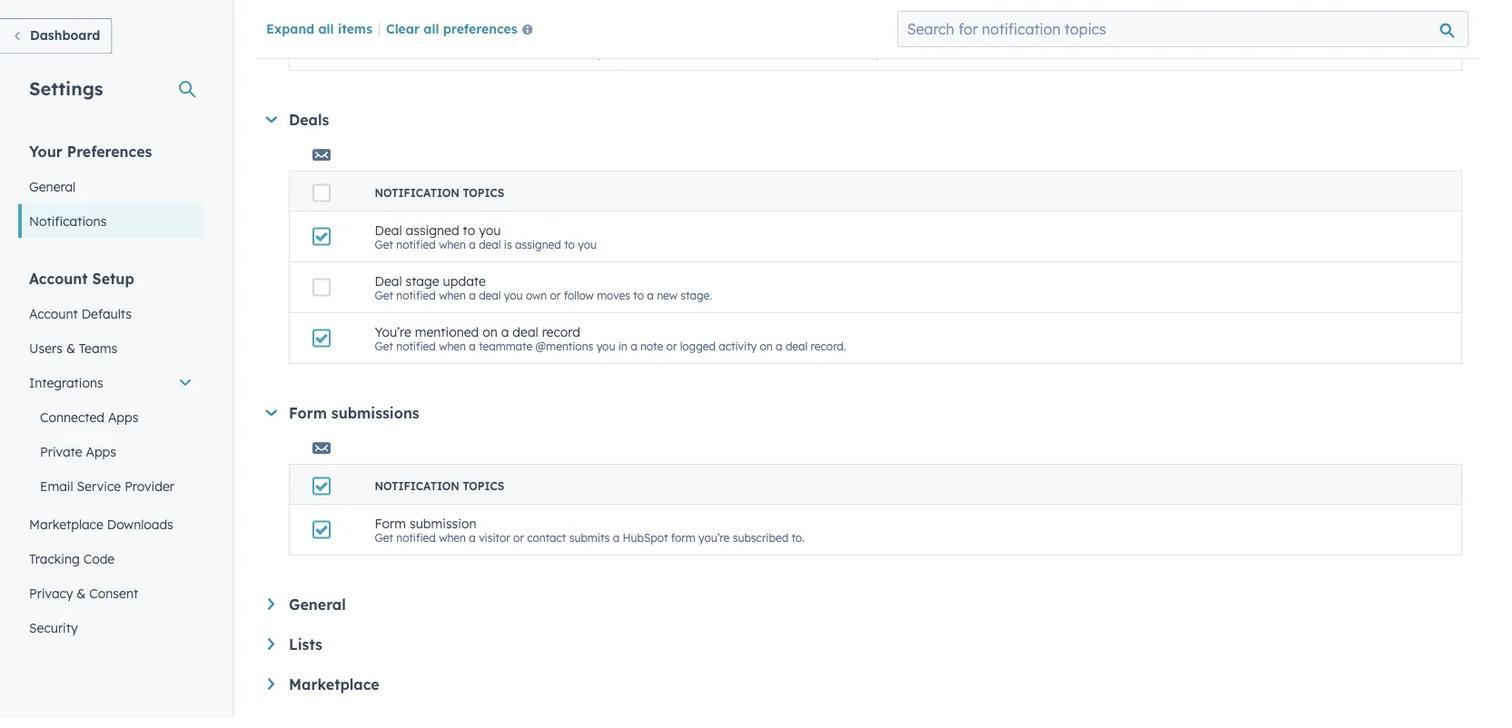 Task type: describe. For each thing, give the bounding box(es) containing it.
new
[[657, 289, 678, 302]]

@mentions inside you're mentioned on a dashboard get notified when a teammate @mentions you in a note on a dashboard or in a dashboard description.
[[536, 46, 594, 60]]

1 horizontal spatial assigned
[[515, 238, 561, 252]]

preferences
[[67, 142, 152, 160]]

when inside form submission get notified when a visitor or contact submits a hubspot form you're subscribed to.
[[439, 531, 466, 545]]

@mentions inside you're mentioned on a deal record get notified when a teammate @mentions you in a note or logged activity on a deal record.
[[536, 340, 594, 353]]

update
[[443, 273, 486, 289]]

expand
[[266, 20, 315, 36]]

2 horizontal spatial dashboard
[[787, 46, 843, 60]]

expand all items
[[266, 20, 373, 36]]

get inside form submission get notified when a visitor or contact submits a hubspot form you're subscribed to.
[[375, 531, 393, 545]]

description.
[[846, 46, 906, 60]]

notifications link
[[18, 204, 204, 239]]

teammate inside you're mentioned on a dashboard get notified when a teammate @mentions you in a note on a dashboard or in a dashboard description.
[[479, 46, 533, 60]]

when inside you're mentioned on a deal record get notified when a teammate @mentions you in a note or logged activity on a deal record.
[[439, 340, 466, 353]]

record.
[[811, 340, 847, 353]]

form submissions button
[[265, 404, 1463, 423]]

caret image for lists
[[268, 639, 274, 651]]

notification for deals
[[375, 186, 460, 200]]

service
[[77, 478, 121, 494]]

notified inside deal stage update get notified when a deal you own or follow moves to a new stage.
[[396, 289, 436, 302]]

all for clear
[[424, 20, 439, 36]]

follow
[[564, 289, 594, 302]]

form submissions
[[289, 404, 420, 423]]

marketplace button
[[268, 676, 1463, 694]]

account setup
[[29, 269, 134, 288]]

consent
[[89, 586, 138, 602]]

notification for form submissions
[[375, 480, 460, 493]]

privacy
[[29, 586, 73, 602]]

form submission get notified when a visitor or contact submits a hubspot form you're subscribed to.
[[375, 516, 805, 545]]

submissions
[[332, 404, 420, 423]]

users
[[29, 340, 63, 356]]

form
[[671, 531, 696, 545]]

marketplace downloads link
[[18, 508, 204, 542]]

setup
[[92, 269, 134, 288]]

privacy & consent link
[[18, 577, 204, 611]]

private
[[40, 444, 82, 460]]

in inside you're mentioned on a deal record get notified when a teammate @mentions you in a note or logged activity on a deal record.
[[619, 340, 628, 353]]

dashboard link
[[0, 18, 112, 54]]

Search for notification topics search field
[[898, 11, 1470, 47]]

submits
[[570, 531, 610, 545]]

note inside you're mentioned on a dashboard get notified when a teammate @mentions you in a note on a dashboard or in a dashboard description.
[[641, 46, 664, 60]]

code
[[83, 551, 115, 567]]

you're mentioned on a dashboard get notified when a teammate @mentions you in a note on a dashboard or in a dashboard description.
[[375, 30, 906, 60]]

apps for private apps
[[86, 444, 116, 460]]

integrations button
[[18, 366, 204, 400]]

items
[[338, 20, 373, 36]]

stage.
[[681, 289, 712, 302]]

dashboard
[[30, 27, 100, 43]]

your preferences element
[[18, 141, 204, 239]]

get inside you're mentioned on a dashboard get notified when a teammate @mentions you in a note on a dashboard or in a dashboard description.
[[375, 46, 393, 60]]

security link
[[18, 611, 204, 646]]

topics for form submissions
[[463, 480, 505, 493]]

downloads
[[107, 517, 173, 533]]

is
[[504, 238, 512, 252]]

visitor
[[479, 531, 511, 545]]

expand all items button
[[266, 20, 373, 36]]

subscribed
[[733, 531, 789, 545]]

connected apps
[[40, 409, 139, 425]]

moves
[[597, 289, 631, 302]]

1 horizontal spatial dashboard
[[692, 46, 748, 60]]

or inside you're mentioned on a dashboard get notified when a teammate @mentions you in a note on a dashboard or in a dashboard description.
[[751, 46, 762, 60]]

get inside deal assigned to you get notified when a deal is assigned to you
[[375, 238, 393, 252]]

marketplace for marketplace
[[289, 676, 380, 694]]

deal left record.
[[786, 340, 808, 353]]

teams
[[79, 340, 117, 356]]

notified inside you're mentioned on a deal record get notified when a teammate @mentions you in a note or logged activity on a deal record.
[[396, 340, 436, 353]]

caret image for deals
[[266, 116, 277, 123]]

apps for connected apps
[[108, 409, 139, 425]]

record
[[542, 324, 581, 340]]

& for privacy
[[77, 586, 86, 602]]

to inside deal stage update get notified when a deal you own or follow moves to a new stage.
[[634, 289, 644, 302]]

mentioned for deal
[[415, 324, 479, 340]]

or inside deal stage update get notified when a deal you own or follow moves to a new stage.
[[550, 289, 561, 302]]

form for form submission get notified when a visitor or contact submits a hubspot form you're subscribed to.
[[375, 516, 406, 531]]

clear
[[386, 20, 420, 36]]

provider
[[125, 478, 174, 494]]

notified inside deal assigned to you get notified when a deal is assigned to you
[[396, 238, 436, 252]]

notifications
[[29, 213, 107, 229]]

caret image for form submissions
[[266, 410, 277, 416]]

deals
[[289, 111, 329, 129]]

private apps
[[40, 444, 116, 460]]

own
[[526, 289, 547, 302]]

your
[[29, 142, 63, 160]]

tracking code link
[[18, 542, 204, 577]]

defaults
[[82, 306, 132, 322]]

tracking code
[[29, 551, 115, 567]]

email service provider link
[[18, 469, 204, 504]]

account for account setup
[[29, 269, 88, 288]]

marketplace downloads
[[29, 517, 173, 533]]

logged
[[680, 340, 716, 353]]

submission
[[410, 516, 477, 531]]

deal left record
[[513, 324, 539, 340]]



Task type: vqa. For each thing, say whether or not it's contained in the screenshot.
second topics from the bottom
yes



Task type: locate. For each thing, give the bounding box(es) containing it.
when inside you're mentioned on a dashboard get notified when a teammate @mentions you in a note on a dashboard or in a dashboard description.
[[439, 46, 466, 60]]

mentioned
[[415, 30, 479, 46], [415, 324, 479, 340]]

users & teams link
[[18, 331, 204, 366]]

caret image inside deals dropdown button
[[266, 116, 277, 123]]

2 @mentions from the top
[[536, 340, 594, 353]]

1 mentioned from the top
[[415, 30, 479, 46]]

you're for you're mentioned on a deal record
[[375, 324, 411, 340]]

0 vertical spatial &
[[66, 340, 75, 356]]

caret image
[[266, 410, 277, 416], [268, 599, 274, 611]]

deal left own
[[479, 289, 501, 302]]

clear all preferences button
[[386, 19, 540, 41]]

preferences
[[443, 20, 518, 36]]

assigned up stage
[[406, 222, 460, 238]]

5 when from the top
[[439, 531, 466, 545]]

0 vertical spatial general
[[29, 179, 76, 194]]

1 horizontal spatial &
[[77, 586, 86, 602]]

2 notified from the top
[[396, 238, 436, 252]]

deal inside deal stage update get notified when a deal you own or follow moves to a new stage.
[[375, 273, 402, 289]]

get inside you're mentioned on a deal record get notified when a teammate @mentions you in a note or logged activity on a deal record.
[[375, 340, 393, 353]]

caret image for general
[[268, 599, 274, 611]]

1 notification topics from the top
[[375, 186, 505, 200]]

tracking
[[29, 551, 80, 567]]

0 vertical spatial caret image
[[266, 116, 277, 123]]

0 vertical spatial mentioned
[[415, 30, 479, 46]]

0 horizontal spatial all
[[319, 20, 334, 36]]

0 vertical spatial @mentions
[[536, 46, 594, 60]]

0 vertical spatial topics
[[463, 186, 505, 200]]

0 horizontal spatial assigned
[[406, 222, 460, 238]]

4 get from the top
[[375, 340, 393, 353]]

to right moves
[[634, 289, 644, 302]]

form
[[289, 404, 327, 423], [375, 516, 406, 531]]

marketplace down lists on the bottom of page
[[289, 676, 380, 694]]

teammate left record
[[479, 340, 533, 353]]

notified left update on the left
[[396, 289, 436, 302]]

you inside deal stage update get notified when a deal you own or follow moves to a new stage.
[[504, 289, 523, 302]]

lists
[[289, 636, 323, 654]]

hubspot
[[623, 531, 668, 545]]

all inside button
[[424, 20, 439, 36]]

notification topics for form submissions
[[375, 480, 505, 493]]

1 all from the left
[[319, 20, 334, 36]]

2 topics from the top
[[463, 480, 505, 493]]

you're inside you're mentioned on a dashboard get notified when a teammate @mentions you in a note on a dashboard or in a dashboard description.
[[375, 30, 411, 46]]

form left submission
[[375, 516, 406, 531]]

privacy & consent
[[29, 586, 138, 602]]

when inside deal stage update get notified when a deal you own or follow moves to a new stage.
[[439, 289, 466, 302]]

0 vertical spatial apps
[[108, 409, 139, 425]]

you're for you're mentioned on a dashboard
[[375, 30, 411, 46]]

lists button
[[268, 636, 1463, 654]]

2 all from the left
[[424, 20, 439, 36]]

1 get from the top
[[375, 46, 393, 60]]

when down update on the left
[[439, 340, 466, 353]]

0 vertical spatial notification topics
[[375, 186, 505, 200]]

in
[[619, 46, 628, 60], [765, 46, 774, 60], [619, 340, 628, 353]]

to up deal stage update get notified when a deal you own or follow moves to a new stage. in the left top of the page
[[564, 238, 575, 252]]

notified up stage
[[396, 238, 436, 252]]

email
[[40, 478, 73, 494]]

0 vertical spatial note
[[641, 46, 664, 60]]

0 vertical spatial deal
[[375, 222, 402, 238]]

connected
[[40, 409, 105, 425]]

5 notified from the top
[[396, 531, 436, 545]]

1 deal from the top
[[375, 222, 402, 238]]

note
[[641, 46, 664, 60], [641, 340, 664, 353]]

1 when from the top
[[439, 46, 466, 60]]

3 get from the top
[[375, 289, 393, 302]]

you
[[597, 46, 616, 60], [479, 222, 501, 238], [578, 238, 597, 252], [504, 289, 523, 302], [597, 340, 616, 353]]

3 notified from the top
[[396, 289, 436, 302]]

deal left is
[[479, 238, 501, 252]]

connected apps link
[[18, 400, 204, 435]]

deal inside deal stage update get notified when a deal you own or follow moves to a new stage.
[[479, 289, 501, 302]]

0 vertical spatial notification
[[375, 186, 460, 200]]

0 vertical spatial teammate
[[479, 46, 533, 60]]

topics for deals
[[463, 186, 505, 200]]

mentioned for dashboard
[[415, 30, 479, 46]]

notified down clear
[[396, 46, 436, 60]]

0 vertical spatial you're
[[375, 30, 411, 46]]

@mentions
[[536, 46, 594, 60], [536, 340, 594, 353]]

account defaults link
[[18, 297, 204, 331]]

caret image for marketplace
[[268, 679, 274, 691]]

teammate inside you're mentioned on a deal record get notified when a teammate @mentions you in a note or logged activity on a deal record.
[[479, 340, 533, 353]]

form left submissions
[[289, 404, 327, 423]]

account defaults
[[29, 306, 132, 322]]

private apps link
[[18, 435, 204, 469]]

marketplace
[[29, 517, 103, 533], [289, 676, 380, 694]]

1 vertical spatial teammate
[[479, 340, 533, 353]]

& right privacy
[[77, 586, 86, 602]]

0 vertical spatial form
[[289, 404, 327, 423]]

1 notification from the top
[[375, 186, 460, 200]]

3 when from the top
[[439, 289, 466, 302]]

all left 'items'
[[319, 20, 334, 36]]

mentioned inside you're mentioned on a deal record get notified when a teammate @mentions you in a note or logged activity on a deal record.
[[415, 324, 479, 340]]

you're
[[699, 531, 730, 545]]

1 vertical spatial caret image
[[268, 599, 274, 611]]

0 horizontal spatial general
[[29, 179, 76, 194]]

notification
[[375, 186, 460, 200], [375, 480, 460, 493]]

0 horizontal spatial form
[[289, 404, 327, 423]]

note inside you're mentioned on a deal record get notified when a teammate @mentions you in a note or logged activity on a deal record.
[[641, 340, 664, 353]]

general down your
[[29, 179, 76, 194]]

when up update on the left
[[439, 238, 466, 252]]

1 vertical spatial note
[[641, 340, 664, 353]]

notification topics for deals
[[375, 186, 505, 200]]

2 mentioned from the top
[[415, 324, 479, 340]]

caret image inside lists "dropdown button"
[[268, 639, 274, 651]]

caret image inside general dropdown button
[[268, 599, 274, 611]]

when left visitor
[[439, 531, 466, 545]]

deal
[[479, 238, 501, 252], [479, 289, 501, 302], [513, 324, 539, 340], [786, 340, 808, 353]]

1 vertical spatial @mentions
[[536, 340, 594, 353]]

2 when from the top
[[439, 238, 466, 252]]

to.
[[792, 531, 805, 545]]

1 vertical spatial &
[[77, 586, 86, 602]]

1 vertical spatial topics
[[463, 480, 505, 493]]

account
[[29, 269, 88, 288], [29, 306, 78, 322]]

general inside your preferences element
[[29, 179, 76, 194]]

2 notification from the top
[[375, 480, 460, 493]]

account up 'users'
[[29, 306, 78, 322]]

get
[[375, 46, 393, 60], [375, 238, 393, 252], [375, 289, 393, 302], [375, 340, 393, 353], [375, 531, 393, 545]]

when
[[439, 46, 466, 60], [439, 238, 466, 252], [439, 289, 466, 302], [439, 340, 466, 353], [439, 531, 466, 545]]

topics up visitor
[[463, 480, 505, 493]]

or inside you're mentioned on a deal record get notified when a teammate @mentions you in a note or logged activity on a deal record.
[[667, 340, 677, 353]]

marketplace up "tracking code"
[[29, 517, 103, 533]]

notified inside you're mentioned on a dashboard get notified when a teammate @mentions you in a note on a dashboard or in a dashboard description.
[[396, 46, 436, 60]]

1 you're from the top
[[375, 30, 411, 46]]

marketplace for marketplace downloads
[[29, 517, 103, 533]]

deal
[[375, 222, 402, 238], [375, 273, 402, 289]]

caret image inside marketplace "dropdown button"
[[268, 679, 274, 691]]

1 horizontal spatial form
[[375, 516, 406, 531]]

4 when from the top
[[439, 340, 466, 353]]

1 vertical spatial general
[[289, 596, 346, 614]]

2 deal from the top
[[375, 273, 402, 289]]

when down deal assigned to you get notified when a deal is assigned to you
[[439, 289, 466, 302]]

0 horizontal spatial marketplace
[[29, 517, 103, 533]]

1 vertical spatial apps
[[86, 444, 116, 460]]

caret image inside form submissions 'dropdown button'
[[266, 410, 277, 416]]

& right 'users'
[[66, 340, 75, 356]]

deals button
[[265, 111, 1463, 129]]

apps down integrations button
[[108, 409, 139, 425]]

2 horizontal spatial to
[[634, 289, 644, 302]]

1 horizontal spatial marketplace
[[289, 676, 380, 694]]

account up account defaults
[[29, 269, 88, 288]]

1 vertical spatial account
[[29, 306, 78, 322]]

users & teams
[[29, 340, 117, 356]]

2 notification topics from the top
[[375, 480, 505, 493]]

on
[[483, 30, 498, 46], [667, 46, 680, 60], [483, 324, 498, 340], [760, 340, 773, 353]]

to left is
[[463, 222, 476, 238]]

0 vertical spatial account
[[29, 269, 88, 288]]

1 vertical spatial caret image
[[268, 639, 274, 651]]

stage
[[406, 273, 440, 289]]

deal for deal stage update
[[375, 273, 402, 289]]

notified
[[396, 46, 436, 60], [396, 238, 436, 252], [396, 289, 436, 302], [396, 340, 436, 353], [396, 531, 436, 545]]

topics up deal assigned to you get notified when a deal is assigned to you
[[463, 186, 505, 200]]

general link
[[18, 169, 204, 204]]

your preferences
[[29, 142, 152, 160]]

1 vertical spatial notification
[[375, 480, 460, 493]]

1 @mentions from the top
[[536, 46, 594, 60]]

2 teammate from the top
[[479, 340, 533, 353]]

all
[[319, 20, 334, 36], [424, 20, 439, 36]]

deal assigned to you get notified when a deal is assigned to you
[[375, 222, 597, 252]]

2 you're from the top
[[375, 324, 411, 340]]

notified down stage
[[396, 340, 436, 353]]

1 vertical spatial you're
[[375, 324, 411, 340]]

topics
[[463, 186, 505, 200], [463, 480, 505, 493]]

0 horizontal spatial &
[[66, 340, 75, 356]]

deal inside deal assigned to you get notified when a deal is assigned to you
[[375, 222, 402, 238]]

assigned
[[406, 222, 460, 238], [515, 238, 561, 252]]

notified inside form submission get notified when a visitor or contact submits a hubspot form you're subscribed to.
[[396, 531, 436, 545]]

settings
[[29, 77, 103, 100]]

4 notified from the top
[[396, 340, 436, 353]]

1 vertical spatial notification topics
[[375, 480, 505, 493]]

apps up service
[[86, 444, 116, 460]]

integrations
[[29, 375, 103, 391]]

notification topics up submission
[[375, 480, 505, 493]]

2 account from the top
[[29, 306, 78, 322]]

1 vertical spatial deal
[[375, 273, 402, 289]]

1 horizontal spatial all
[[424, 20, 439, 36]]

contact
[[527, 531, 566, 545]]

you're right 'items'
[[375, 30, 411, 46]]

deal inside deal assigned to you get notified when a deal is assigned to you
[[479, 238, 501, 252]]

deal stage update get notified when a deal you own or follow moves to a new stage.
[[375, 273, 712, 302]]

0 horizontal spatial dashboard
[[513, 30, 578, 46]]

caret image
[[266, 116, 277, 123], [268, 639, 274, 651], [268, 679, 274, 691]]

you're mentioned on a deal record get notified when a teammate @mentions you in a note or logged activity on a deal record.
[[375, 324, 847, 353]]

1 account from the top
[[29, 269, 88, 288]]

1 topics from the top
[[463, 186, 505, 200]]

1 horizontal spatial to
[[564, 238, 575, 252]]

marketplace inside account setup element
[[29, 517, 103, 533]]

0 horizontal spatial to
[[463, 222, 476, 238]]

2 vertical spatial caret image
[[268, 679, 274, 691]]

you inside you're mentioned on a dashboard get notified when a teammate @mentions you in a note on a dashboard or in a dashboard description.
[[597, 46, 616, 60]]

2 note from the top
[[641, 340, 664, 353]]

dashboard
[[513, 30, 578, 46], [692, 46, 748, 60], [787, 46, 843, 60]]

0 vertical spatial caret image
[[266, 410, 277, 416]]

notification topics
[[375, 186, 505, 200], [375, 480, 505, 493]]

general button
[[268, 596, 1463, 614]]

all right clear
[[424, 20, 439, 36]]

you're
[[375, 30, 411, 46], [375, 324, 411, 340]]

clear all preferences
[[386, 20, 518, 36]]

activity
[[719, 340, 757, 353]]

account setup element
[[18, 269, 204, 646]]

or inside form submission get notified when a visitor or contact submits a hubspot form you're subscribed to.
[[514, 531, 524, 545]]

teammate
[[479, 46, 533, 60], [479, 340, 533, 353]]

notification topics up deal assigned to you get notified when a deal is assigned to you
[[375, 186, 505, 200]]

notification up submission
[[375, 480, 460, 493]]

5 get from the top
[[375, 531, 393, 545]]

&
[[66, 340, 75, 356], [77, 586, 86, 602]]

you're inside you're mentioned on a deal record get notified when a teammate @mentions you in a note or logged activity on a deal record.
[[375, 324, 411, 340]]

general up lists on the bottom of page
[[289, 596, 346, 614]]

general
[[29, 179, 76, 194], [289, 596, 346, 614]]

when down "clear all preferences"
[[439, 46, 466, 60]]

& for users
[[66, 340, 75, 356]]

1 vertical spatial mentioned
[[415, 324, 479, 340]]

form inside form submission get notified when a visitor or contact submits a hubspot form you're subscribed to.
[[375, 516, 406, 531]]

1 notified from the top
[[396, 46, 436, 60]]

1 teammate from the top
[[479, 46, 533, 60]]

all for expand
[[319, 20, 334, 36]]

assigned right is
[[515, 238, 561, 252]]

notified left visitor
[[396, 531, 436, 545]]

1 note from the top
[[641, 46, 664, 60]]

deal for deal assigned to you
[[375, 222, 402, 238]]

account for account defaults
[[29, 306, 78, 322]]

email service provider
[[40, 478, 174, 494]]

security
[[29, 620, 78, 636]]

1 vertical spatial form
[[375, 516, 406, 531]]

when inside deal assigned to you get notified when a deal is assigned to you
[[439, 238, 466, 252]]

you're down stage
[[375, 324, 411, 340]]

get inside deal stage update get notified when a deal you own or follow moves to a new stage.
[[375, 289, 393, 302]]

apps
[[108, 409, 139, 425], [86, 444, 116, 460]]

0 vertical spatial marketplace
[[29, 517, 103, 533]]

form for form submissions
[[289, 404, 327, 423]]

teammate down preferences
[[479, 46, 533, 60]]

2 get from the top
[[375, 238, 393, 252]]

mentioned inside you're mentioned on a dashboard get notified when a teammate @mentions you in a note on a dashboard or in a dashboard description.
[[415, 30, 479, 46]]

1 vertical spatial marketplace
[[289, 676, 380, 694]]

you inside you're mentioned on a deal record get notified when a teammate @mentions you in a note or logged activity on a deal record.
[[597, 340, 616, 353]]

1 horizontal spatial general
[[289, 596, 346, 614]]

notification up deal assigned to you get notified when a deal is assigned to you
[[375, 186, 460, 200]]

a inside deal assigned to you get notified when a deal is assigned to you
[[469, 238, 476, 252]]

a
[[501, 30, 509, 46], [469, 46, 476, 60], [631, 46, 638, 60], [683, 46, 689, 60], [777, 46, 784, 60], [469, 238, 476, 252], [469, 289, 476, 302], [647, 289, 654, 302], [501, 324, 509, 340], [469, 340, 476, 353], [631, 340, 638, 353], [776, 340, 783, 353], [469, 531, 476, 545], [613, 531, 620, 545]]



